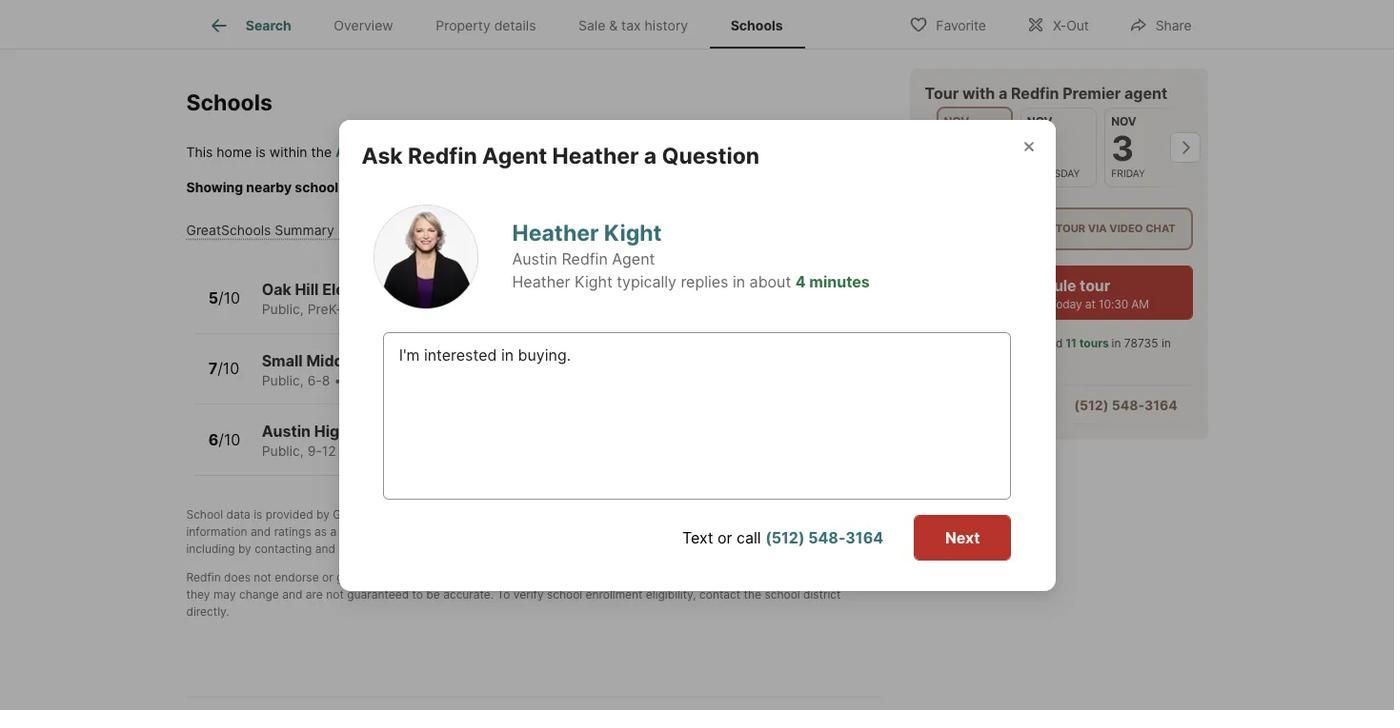 Task type: describe. For each thing, give the bounding box(es) containing it.
next button
[[914, 515, 1011, 561]]

use
[[763, 508, 782, 522]]

1.4mi
[[451, 372, 484, 388]]

including
[[186, 542, 235, 556]]

heather kight link
[[512, 220, 662, 247]]

today
[[1050, 298, 1082, 312]]

within
[[270, 144, 307, 160]]

Nov button
[[936, 107, 1013, 189]]

austin redfin agentheather kight image
[[373, 204, 478, 309]]

information
[[186, 525, 247, 539]]

7
[[208, 360, 217, 379]]

ask redfin agent heather a question dialog
[[339, 120, 1055, 591]]

the inside guaranteed to be accurate. to verify school enrollment eligibility, contact the school district directly.
[[744, 588, 762, 602]]

school data is provided by greatschools
[[186, 508, 405, 522]]

tour via video chat
[[1056, 222, 1176, 236]]

(512) 548-3164
[[1074, 398, 1178, 414]]

8
[[322, 372, 330, 388]]

guaranteed
[[347, 588, 409, 602]]

reference
[[788, 570, 840, 585]]

this inside austin high school public, 9-12 • serves this home • 4.3mi
[[398, 443, 421, 459]]

summary
[[275, 222, 334, 238]]

next inside button
[[945, 528, 980, 547]]

&
[[609, 17, 618, 34]]

0 vertical spatial schools
[[734, 525, 776, 539]]

2 vertical spatial heather
[[512, 272, 570, 291]]

• right 12
[[340, 443, 347, 459]]

as inside , a nonprofit organization. redfin recommends buyers and renters use greatschools information and ratings as a
[[315, 525, 327, 539]]

agent inside ask redfin agent heather a question element
[[482, 142, 547, 169]]

district
[[803, 588, 841, 602]]

• down elementary at the top
[[354, 301, 361, 317]]

favorite button
[[893, 4, 1002, 43]]

eligibility,
[[646, 588, 696, 602]]

a inside dialog
[[644, 142, 657, 169]]

as inside school service boundaries are intended to be used as a reference only; they may change and are not
[[763, 570, 775, 585]]

boundaries
[[567, 570, 628, 585]]

greatschools summary rating link
[[186, 222, 378, 238]]

tours
[[1079, 337, 1109, 351]]

share button
[[1113, 4, 1208, 43]]

typically
[[617, 272, 677, 291]]

oak
[[262, 280, 291, 299]]

ask for ask redfin agent heather a question
[[362, 142, 403, 169]]

serves inside oak hill elementary school public, prek-5 • serves this home • 1.8mi
[[365, 301, 408, 317]]

about
[[750, 272, 791, 291]]

via
[[1088, 222, 1107, 236]]

1 vertical spatial kight
[[575, 272, 613, 291]]

school down reference
[[765, 588, 800, 602]]

x-out button
[[1010, 4, 1105, 43]]

0 horizontal spatial or
[[322, 570, 333, 585]]

a left first
[[330, 525, 337, 539]]

schools inside tab
[[731, 17, 783, 34]]

information.
[[417, 570, 482, 585]]

1 vertical spatial schools
[[186, 90, 272, 117]]

.
[[564, 144, 568, 160]]

investigation
[[519, 525, 588, 539]]

ask a question link
[[943, 398, 1040, 414]]

/10 for 6
[[218, 431, 240, 450]]

friday
[[1111, 168, 1145, 180]]

buyers
[[658, 508, 695, 522]]

the inside in the last 30 days
[[969, 354, 986, 368]]

12
[[322, 443, 336, 459]]

minutes
[[809, 272, 870, 291]]

school inside oak hill elementary school public, prek-5 • serves this home • 1.8mi
[[411, 280, 462, 299]]

tour via video chat list box
[[925, 208, 1193, 251]]

school inside first step, and conduct their own investigation to determine their desired schools or school districts, including by contacting and visiting the schools themselves.
[[793, 525, 829, 539]]

is for within
[[256, 144, 266, 160]]

be inside school service boundaries are intended to be used as a reference only; they may change and are not
[[716, 570, 730, 585]]

1 vertical spatial (512) 548-3164 link
[[765, 528, 884, 547]]

greatschools summary rating
[[186, 222, 378, 238]]

11
[[1066, 337, 1077, 351]]

next image
[[1170, 133, 1200, 163]]

in inside heather kight austin redfin agent heather kight typically replies in about 4 minutes
[[733, 272, 745, 291]]

search
[[246, 17, 291, 34]]

small middle school public, 6-8 • nearby school • 1.4mi
[[262, 351, 484, 388]]

sale & tax history tab
[[557, 3, 709, 49]]

school up information
[[186, 508, 223, 522]]

school inside school service boundaries are intended to be used as a reference only; they may change and are not
[[485, 570, 522, 585]]

and up contacting
[[251, 525, 271, 539]]

ask redfin agent heather a question
[[362, 142, 760, 169]]

tour with a redfin premier agent
[[925, 84, 1168, 103]]

desired
[[691, 525, 731, 539]]

nov for 3
[[1111, 114, 1137, 129]]

at
[[1085, 298, 1096, 312]]

overview tab
[[313, 3, 415, 49]]

1 horizontal spatial in
[[1112, 337, 1121, 351]]

public, for austin
[[262, 443, 304, 459]]

rating
[[338, 222, 378, 238]]

premier
[[1063, 84, 1121, 103]]

own
[[493, 525, 516, 539]]

austin inside heather kight austin redfin agent heather kight typically replies in about 4 minutes
[[512, 250, 557, 269]]

, a nonprofit organization. redfin recommends buyers and renters use greatschools information and ratings as a
[[186, 508, 858, 539]]

schools.
[[295, 179, 349, 195]]

• left "1.4mi"
[[440, 372, 447, 388]]

1 horizontal spatial 548-
[[1112, 398, 1144, 414]]

,
[[405, 508, 409, 522]]

property details tab
[[415, 3, 557, 49]]

and down ,
[[394, 525, 415, 539]]

school inside small middle school public, 6-8 • nearby school • 1.4mi
[[361, 351, 412, 370]]

this inside oak hill elementary school public, prek-5 • serves this home • 1.8mi
[[412, 301, 435, 317]]

home inside oak hill elementary school public, prek-5 • serves this home • 1.8mi
[[439, 301, 474, 317]]

1 vertical spatial are
[[306, 588, 323, 602]]

10:30
[[1099, 298, 1128, 312]]

Write a message... text field
[[399, 344, 995, 458]]

1 horizontal spatial (512)
[[1074, 398, 1109, 414]]

greatschools inside , a nonprofit organization. redfin recommends buyers and renters use greatschools information and ratings as a
[[786, 508, 858, 522]]

only;
[[843, 570, 869, 585]]

/10 for 5
[[218, 289, 240, 308]]

next inside schedule tour next available: today at 10:30 am
[[968, 298, 993, 312]]

oak hill elementary school public, prek-5 • serves this home • 1.8mi
[[262, 280, 521, 317]]

sale
[[578, 17, 605, 34]]

(512) inside ask redfin agent heather a question dialog
[[765, 528, 805, 547]]

renters
[[722, 508, 760, 522]]

independent
[[382, 144, 465, 160]]

2
[[1027, 128, 1049, 170]]

a inside school service boundaries are intended to be used as a reference only; they may change and are not
[[779, 570, 785, 585]]

schedule
[[1007, 277, 1076, 296]]

first step, and conduct their own investigation to determine their desired schools or school districts, including by contacting and visiting the schools themselves.
[[186, 525, 879, 556]]

ratings
[[274, 525, 311, 539]]

tour for tour with a redfin premier agent
[[925, 84, 959, 103]]

0 vertical spatial 3164
[[1144, 398, 1178, 414]]

to inside guaranteed to be accurate. to verify school enrollment eligibility, contact the school district directly.
[[412, 588, 423, 602]]

elementary
[[322, 280, 408, 299]]

or inside ask redfin agent heather a question dialog
[[718, 528, 732, 547]]

led
[[1046, 337, 1063, 351]]

contacting
[[255, 542, 312, 556]]

they
[[186, 588, 210, 602]]

guarantee
[[336, 570, 391, 585]]

• left 4.3mi on the left
[[464, 443, 472, 459]]

6-
[[307, 372, 322, 388]]

austin inside austin high school public, 9-12 • serves this home • 4.3mi
[[262, 422, 311, 441]]

video
[[1110, 222, 1143, 236]]

verify
[[513, 588, 544, 602]]

directly.
[[186, 605, 229, 619]]

determine
[[605, 525, 660, 539]]

organization.
[[474, 508, 544, 522]]



Task type: locate. For each thing, give the bounding box(es) containing it.
nearby
[[345, 372, 391, 388]]

school right elementary at the top
[[411, 280, 462, 299]]

days
[[1030, 354, 1055, 368]]

in left about on the right top
[[733, 272, 745, 291]]

or left the call
[[718, 528, 732, 547]]

to up contact
[[702, 570, 713, 585]]

tab list
[[186, 0, 819, 49]]

not down redfin does not endorse or guarantee this information.
[[326, 588, 344, 602]]

0 vertical spatial (512)
[[1074, 398, 1109, 414]]

1 horizontal spatial their
[[663, 525, 688, 539]]

redfin inside , a nonprofit organization. redfin recommends buyers and renters use greatschools information and ratings as a
[[547, 508, 581, 522]]

x-
[[1053, 17, 1067, 33]]

serves right 12
[[351, 443, 395, 459]]

agent left the .
[[482, 142, 547, 169]]

5 /10
[[208, 289, 240, 308]]

0 vertical spatial this
[[412, 301, 435, 317]]

nov down agent
[[1111, 114, 1137, 129]]

school up "nearby"
[[361, 351, 412, 370]]

x-out
[[1053, 17, 1089, 33]]

to
[[497, 588, 510, 602]]

0 horizontal spatial greatschools
[[186, 222, 271, 238]]

548-
[[1112, 398, 1144, 414], [808, 528, 846, 547]]

nov 2 thursday
[[1027, 114, 1080, 180]]

with
[[962, 84, 995, 103]]

school left district
[[468, 144, 513, 160]]

1 vertical spatial not
[[326, 588, 344, 602]]

visiting
[[339, 542, 377, 556]]

1 vertical spatial 548-
[[808, 528, 846, 547]]

0 horizontal spatial 5
[[208, 289, 218, 308]]

districts,
[[832, 525, 879, 539]]

0 vertical spatial public,
[[262, 301, 304, 317]]

/10 for 7
[[217, 360, 239, 379]]

548- down 78735
[[1112, 398, 1144, 414]]

schools tab
[[709, 3, 804, 49]]

0 vertical spatial as
[[315, 525, 327, 539]]

in the last 30 days
[[969, 337, 1171, 368]]

0 vertical spatial agent
[[482, 142, 547, 169]]

5 left oak
[[208, 289, 218, 308]]

and down the endorse
[[282, 588, 303, 602]]

0 vertical spatial not
[[254, 570, 272, 585]]

tour
[[1080, 277, 1110, 296]]

guaranteed to be accurate. to verify school enrollment eligibility, contact the school district directly.
[[186, 588, 841, 619]]

may
[[213, 588, 236, 602]]

or down use
[[779, 525, 790, 539]]

0 vertical spatial to
[[591, 525, 602, 539]]

78735
[[1124, 337, 1158, 351]]

conduct
[[418, 525, 462, 539]]

to inside school service boundaries are intended to be used as a reference only; they may change and are not
[[702, 570, 713, 585]]

greatschools up step,
[[333, 508, 405, 522]]

public,
[[262, 301, 304, 317], [262, 372, 304, 388], [262, 443, 304, 459]]

school right high
[[352, 422, 404, 441]]

tax
[[621, 17, 641, 34]]

7 /10
[[208, 360, 239, 379]]

548- inside ask redfin agent heather a question dialog
[[808, 528, 846, 547]]

and inside school service boundaries are intended to be used as a reference only; they may change and are not
[[282, 588, 303, 602]]

enrollment
[[586, 588, 643, 602]]

2 vertical spatial public,
[[262, 443, 304, 459]]

austin independent school district link
[[336, 144, 564, 160]]

0 horizontal spatial are
[[306, 588, 323, 602]]

as right used
[[763, 570, 775, 585]]

the down step,
[[380, 542, 398, 556]]

question
[[662, 142, 760, 169]]

tour
[[925, 84, 959, 103], [1056, 222, 1086, 236]]

3 public, from the top
[[262, 443, 304, 459]]

2 horizontal spatial greatschools
[[786, 508, 858, 522]]

schools down conduct
[[401, 542, 443, 556]]

5 down elementary at the top
[[342, 301, 350, 317]]

a right the with
[[999, 84, 1008, 103]]

by up does on the left of page
[[238, 542, 251, 556]]

are down the endorse
[[306, 588, 323, 602]]

this up small middle school public, 6-8 • nearby school • 1.4mi
[[412, 301, 435, 317]]

service
[[525, 570, 564, 585]]

austin up 9- at bottom
[[262, 422, 311, 441]]

public, inside austin high school public, 9-12 • serves this home • 4.3mi
[[262, 443, 304, 459]]

and up redfin does not endorse or guarantee this information.
[[315, 542, 335, 556]]

nov down tour with a redfin premier agent
[[1027, 114, 1053, 129]]

2 nov from the left
[[1027, 114, 1053, 129]]

share
[[1156, 17, 1192, 33]]

redfin does not endorse or guarantee this information.
[[186, 570, 482, 585]]

schools up this at the left top of the page
[[186, 90, 272, 117]]

9-
[[307, 443, 322, 459]]

ask for ask a question
[[943, 398, 968, 414]]

redfin agents led 11 tours in 78735
[[969, 337, 1158, 351]]

sale & tax history
[[578, 17, 688, 34]]

prek-
[[307, 301, 342, 317]]

kight down heather kight link
[[575, 272, 613, 291]]

/10 left small
[[217, 360, 239, 379]]

public, down small
[[262, 372, 304, 388]]

0 vertical spatial heather
[[552, 142, 639, 169]]

1 horizontal spatial nov
[[1027, 114, 1053, 129]]

3 nov from the left
[[1111, 114, 1137, 129]]

0 horizontal spatial austin
[[262, 422, 311, 441]]

1 nov from the left
[[944, 114, 969, 129]]

tour for tour via video chat
[[1056, 222, 1086, 236]]

to inside first step, and conduct their own investigation to determine their desired schools or school districts, including by contacting and visiting the schools themselves.
[[591, 525, 602, 539]]

kight up typically at the top of page
[[604, 220, 662, 247]]

be down the information.
[[426, 588, 440, 602]]

to down recommends
[[591, 525, 602, 539]]

is left within
[[256, 144, 266, 160]]

2 vertical spatial to
[[412, 588, 423, 602]]

1 vertical spatial austin
[[512, 250, 557, 269]]

1 horizontal spatial 3164
[[1144, 398, 1178, 414]]

(512) down in the last 30 days at the right
[[1074, 398, 1109, 414]]

this
[[186, 144, 213, 160]]

the inside first step, and conduct their own investigation to determine their desired schools or school districts, including by contacting and visiting the schools themselves.
[[380, 542, 398, 556]]

public, inside oak hill elementary school public, prek-5 • serves this home • 1.8mi
[[262, 301, 304, 317]]

the left last
[[969, 354, 986, 368]]

0 vertical spatial schools
[[731, 17, 783, 34]]

themselves.
[[446, 542, 511, 556]]

heather up 1.8mi
[[512, 272, 570, 291]]

their
[[465, 525, 490, 539], [663, 525, 688, 539]]

a left "question"
[[971, 398, 979, 414]]

0 horizontal spatial by
[[238, 542, 251, 556]]

0 horizontal spatial ask
[[362, 142, 403, 169]]

heather down "ask redfin agent heather a question"
[[512, 220, 599, 247]]

school service boundaries are intended to be used as a reference only; they may change and are not
[[186, 570, 869, 602]]

548- up reference
[[808, 528, 846, 547]]

None button
[[1020, 108, 1097, 188], [1105, 108, 1181, 188], [1020, 108, 1097, 188], [1105, 108, 1181, 188]]

home inside austin high school public, 9-12 • serves this home • 4.3mi
[[425, 443, 460, 459]]

2 horizontal spatial nov
[[1111, 114, 1137, 129]]

• right 8
[[334, 372, 341, 388]]

public, down oak
[[262, 301, 304, 317]]

6 /10
[[208, 431, 240, 450]]

in inside in the last 30 days
[[1162, 337, 1171, 351]]

1 vertical spatial heather
[[512, 220, 599, 247]]

ask left "question"
[[943, 398, 968, 414]]

0 vertical spatial by
[[316, 508, 330, 522]]

serves down elementary at the top
[[365, 301, 408, 317]]

ask a question
[[943, 398, 1040, 414]]

0 horizontal spatial in
[[733, 272, 745, 291]]

recommends
[[585, 508, 655, 522]]

(512) 548-3164 link down 78735
[[1074, 398, 1178, 414]]

6
[[208, 431, 218, 450]]

0 horizontal spatial their
[[465, 525, 490, 539]]

0 horizontal spatial as
[[315, 525, 327, 539]]

0 vertical spatial serves
[[365, 301, 408, 317]]

ask up rating at the top of page
[[362, 142, 403, 169]]

/10 left oak
[[218, 289, 240, 308]]

property details
[[436, 17, 536, 34]]

option
[[925, 208, 1042, 251]]

greatschools up the districts,
[[786, 508, 858, 522]]

0 vertical spatial austin
[[336, 144, 378, 160]]

as right ratings
[[315, 525, 327, 539]]

question
[[982, 398, 1040, 414]]

accurate.
[[443, 588, 494, 602]]

tab list containing search
[[186, 0, 819, 49]]

/10
[[218, 289, 240, 308], [217, 360, 239, 379], [218, 431, 240, 450]]

1 vertical spatial tour
[[1056, 222, 1086, 236]]

1 public, from the top
[[262, 301, 304, 317]]

endorse
[[275, 570, 319, 585]]

1 vertical spatial to
[[702, 570, 713, 585]]

agent up typically at the top of page
[[612, 250, 655, 269]]

this home is within the austin independent school district .
[[186, 144, 568, 160]]

2 vertical spatial /10
[[218, 431, 240, 450]]

home
[[217, 144, 252, 160], [439, 301, 474, 317], [425, 443, 460, 459]]

1 horizontal spatial or
[[718, 528, 732, 547]]

1 horizontal spatial tour
[[1056, 222, 1086, 236]]

1 horizontal spatial not
[[326, 588, 344, 602]]

5 inside oak hill elementary school public, prek-5 • serves this home • 1.8mi
[[342, 301, 350, 317]]

agent
[[482, 142, 547, 169], [612, 250, 655, 269]]

first
[[340, 525, 361, 539]]

home left 4.3mi on the left
[[425, 443, 460, 459]]

school
[[395, 372, 436, 388], [793, 525, 829, 539], [547, 588, 582, 602], [765, 588, 800, 602]]

0 vertical spatial is
[[256, 144, 266, 160]]

serves inside austin high school public, 9-12 • serves this home • 4.3mi
[[351, 443, 395, 459]]

in right 78735
[[1162, 337, 1171, 351]]

tour inside 'tour via video chat' list box
[[1056, 222, 1086, 236]]

• left 1.8mi
[[478, 301, 485, 317]]

is right 'data'
[[254, 508, 262, 522]]

nov inside nov 2 thursday
[[1027, 114, 1053, 129]]

the down used
[[744, 588, 762, 602]]

1 vertical spatial as
[[763, 570, 775, 585]]

0 vertical spatial home
[[217, 144, 252, 160]]

heather up heather kight link
[[552, 142, 639, 169]]

this up ,
[[398, 443, 421, 459]]

2 their from the left
[[663, 525, 688, 539]]

redfin inside heather kight austin redfin agent heather kight typically replies in about 4 minutes
[[562, 250, 608, 269]]

•
[[354, 301, 361, 317], [478, 301, 485, 317], [334, 372, 341, 388], [440, 372, 447, 388], [340, 443, 347, 459], [464, 443, 472, 459]]

their down buyers
[[663, 525, 688, 539]]

1 horizontal spatial be
[[716, 570, 730, 585]]

1 vertical spatial ask
[[943, 398, 968, 414]]

3164 inside ask redfin agent heather a question dialog
[[846, 528, 884, 547]]

1 horizontal spatial ask
[[943, 398, 968, 414]]

school up to
[[485, 570, 522, 585]]

school down the service on the bottom of page
[[547, 588, 582, 602]]

intended
[[651, 570, 699, 585]]

1 horizontal spatial schools
[[734, 525, 776, 539]]

nov for 2
[[1027, 114, 1053, 129]]

0 horizontal spatial schools
[[401, 542, 443, 556]]

schools right history
[[731, 17, 783, 34]]

(512)
[[1074, 398, 1109, 414], [765, 528, 805, 547]]

kight
[[604, 220, 662, 247], [575, 272, 613, 291]]

0 horizontal spatial be
[[426, 588, 440, 602]]

3
[[1111, 128, 1134, 170]]

0 horizontal spatial 3164
[[846, 528, 884, 547]]

this up the guaranteed
[[394, 570, 414, 585]]

replies
[[681, 272, 729, 291]]

1 vertical spatial next
[[945, 528, 980, 547]]

2 public, from the top
[[262, 372, 304, 388]]

nov inside button
[[944, 114, 969, 129]]

school inside small middle school public, 6-8 • nearby school • 1.4mi
[[395, 372, 436, 388]]

nov down the with
[[944, 114, 969, 129]]

2 vertical spatial this
[[394, 570, 414, 585]]

1 their from the left
[[465, 525, 490, 539]]

public, for small
[[262, 372, 304, 388]]

text or call (512) 548-3164
[[682, 528, 884, 547]]

provided
[[266, 508, 313, 522]]

public, left 9- at bottom
[[262, 443, 304, 459]]

school left the districts,
[[793, 525, 829, 539]]

(512) down use
[[765, 528, 805, 547]]

0 vertical spatial tour
[[925, 84, 959, 103]]

1 horizontal spatial are
[[631, 570, 648, 585]]

is for provided
[[254, 508, 262, 522]]

1 vertical spatial (512)
[[765, 528, 805, 547]]

greatschools
[[186, 222, 271, 238], [333, 508, 405, 522], [786, 508, 858, 522]]

0 horizontal spatial agent
[[482, 142, 547, 169]]

2 vertical spatial austin
[[262, 422, 311, 441]]

austin high school public, 9-12 • serves this home • 4.3mi
[[262, 422, 510, 459]]

home left 1.8mi
[[439, 301, 474, 317]]

call
[[737, 528, 761, 547]]

by right provided
[[316, 508, 330, 522]]

public, inside small middle school public, 6-8 • nearby school • 1.4mi
[[262, 372, 304, 388]]

greatschools down showing
[[186, 222, 271, 238]]

1 horizontal spatial as
[[763, 570, 775, 585]]

0 vertical spatial kight
[[604, 220, 662, 247]]

be inside guaranteed to be accurate. to verify school enrollment eligibility, contact the school district directly.
[[426, 588, 440, 602]]

0 horizontal spatial nov
[[944, 114, 969, 129]]

not up change
[[254, 570, 272, 585]]

nov inside nov 3 friday
[[1111, 114, 1137, 129]]

or right the endorse
[[322, 570, 333, 585]]

1 horizontal spatial to
[[591, 525, 602, 539]]

0 horizontal spatial 548-
[[808, 528, 846, 547]]

1 vertical spatial be
[[426, 588, 440, 602]]

0 horizontal spatial (512) 548-3164 link
[[765, 528, 884, 547]]

2 horizontal spatial austin
[[512, 250, 557, 269]]

agent inside heather kight austin redfin agent heather kight typically replies in about 4 minutes
[[612, 250, 655, 269]]

1 vertical spatial by
[[238, 542, 251, 556]]

1 horizontal spatial greatschools
[[333, 508, 405, 522]]

school right "nearby"
[[395, 372, 436, 388]]

property
[[436, 17, 491, 34]]

1 horizontal spatial agent
[[612, 250, 655, 269]]

search link
[[208, 14, 291, 37]]

their up themselves.
[[465, 525, 490, 539]]

ask inside dialog
[[362, 142, 403, 169]]

a left reference
[[779, 570, 785, 585]]

district
[[516, 144, 564, 160]]

high
[[314, 422, 349, 441]]

showing
[[186, 179, 243, 195]]

home right this at the left top of the page
[[217, 144, 252, 160]]

not
[[254, 570, 272, 585], [326, 588, 344, 602]]

agents
[[1006, 337, 1043, 351]]

/10 down 7 /10
[[218, 431, 240, 450]]

(512) 548-3164 link up reference
[[765, 528, 884, 547]]

by inside first step, and conduct their own investigation to determine their desired schools or school districts, including by contacting and visiting the schools themselves.
[[238, 542, 251, 556]]

a
[[999, 84, 1008, 103], [644, 142, 657, 169], [971, 398, 979, 414], [412, 508, 418, 522], [330, 525, 337, 539], [779, 570, 785, 585]]

austin up schools.
[[336, 144, 378, 160]]

0 vertical spatial are
[[631, 570, 648, 585]]

text
[[682, 528, 713, 547]]

1 vertical spatial agent
[[612, 250, 655, 269]]

austin down heather kight link
[[512, 250, 557, 269]]

2 horizontal spatial to
[[702, 570, 713, 585]]

contact
[[700, 588, 741, 602]]

3164 up only;
[[846, 528, 884, 547]]

1 vertical spatial /10
[[217, 360, 239, 379]]

be up contact
[[716, 570, 730, 585]]

2 horizontal spatial or
[[779, 525, 790, 539]]

change
[[239, 588, 279, 602]]

school inside austin high school public, 9-12 • serves this home • 4.3mi
[[352, 422, 404, 441]]

2 vertical spatial home
[[425, 443, 460, 459]]

and up desired
[[698, 508, 718, 522]]

ask redfin agent heather a question element
[[362, 120, 782, 170]]

history
[[645, 17, 688, 34]]

am
[[1132, 298, 1149, 312]]

1 horizontal spatial 5
[[342, 301, 350, 317]]

tour left the with
[[925, 84, 959, 103]]

to down the information.
[[412, 588, 423, 602]]

does
[[224, 570, 251, 585]]

0 vertical spatial 548-
[[1112, 398, 1144, 414]]

not inside school service boundaries are intended to be used as a reference only; they may change and are not
[[326, 588, 344, 602]]

1 vertical spatial is
[[254, 508, 262, 522]]

a right ,
[[412, 508, 418, 522]]

are up enrollment
[[631, 570, 648, 585]]

3164 down 78735
[[1144, 398, 1178, 414]]

0 vertical spatial /10
[[218, 289, 240, 308]]

0 horizontal spatial (512)
[[765, 528, 805, 547]]

tour left via
[[1056, 222, 1086, 236]]

a left question
[[644, 142, 657, 169]]

1 vertical spatial home
[[439, 301, 474, 317]]

or
[[779, 525, 790, 539], [718, 528, 732, 547], [322, 570, 333, 585]]

1 vertical spatial this
[[398, 443, 421, 459]]

1 horizontal spatial austin
[[336, 144, 378, 160]]

0 vertical spatial (512) 548-3164 link
[[1074, 398, 1178, 414]]

1 vertical spatial serves
[[351, 443, 395, 459]]

1 vertical spatial schools
[[401, 542, 443, 556]]

2 horizontal spatial in
[[1162, 337, 1171, 351]]

the right within
[[311, 144, 332, 160]]

0 horizontal spatial to
[[412, 588, 423, 602]]

1 vertical spatial 3164
[[846, 528, 884, 547]]

0 horizontal spatial schools
[[186, 90, 272, 117]]

0 horizontal spatial not
[[254, 570, 272, 585]]

heather kight austin redfin agent heather kight typically replies in about 4 minutes
[[512, 220, 870, 291]]

schools down "renters"
[[734, 525, 776, 539]]

schedule tour next available: today at 10:30 am
[[968, 277, 1149, 312]]

or inside first step, and conduct their own investigation to determine their desired schools or school districts, including by contacting and visiting the schools themselves.
[[779, 525, 790, 539]]

1 horizontal spatial schools
[[731, 17, 783, 34]]

0 vertical spatial next
[[968, 298, 993, 312]]

favorite
[[936, 17, 986, 33]]

1 horizontal spatial (512) 548-3164 link
[[1074, 398, 1178, 414]]

to
[[591, 525, 602, 539], [702, 570, 713, 585], [412, 588, 423, 602]]



Task type: vqa. For each thing, say whether or not it's contained in the screenshot.
the left The Can
no



